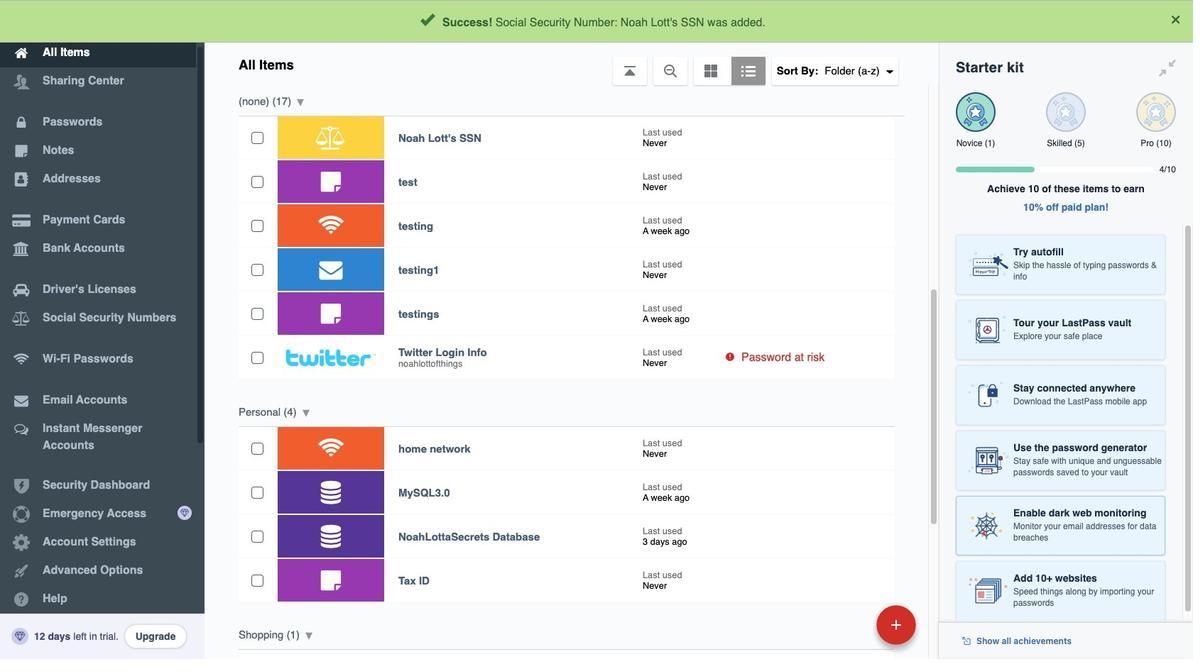 Task type: locate. For each thing, give the bounding box(es) containing it.
new item element
[[779, 605, 921, 646]]

alert
[[0, 0, 1193, 43]]

main navigation navigation
[[0, 0, 205, 660]]

search my vault text field
[[342, 6, 910, 37]]



Task type: describe. For each thing, give the bounding box(es) containing it.
new item navigation
[[779, 602, 925, 660]]

Search search field
[[342, 6, 910, 37]]

vault options navigation
[[205, 43, 939, 85]]



Task type: vqa. For each thing, say whether or not it's contained in the screenshot.
VAULT OPTIONS navigation
yes



